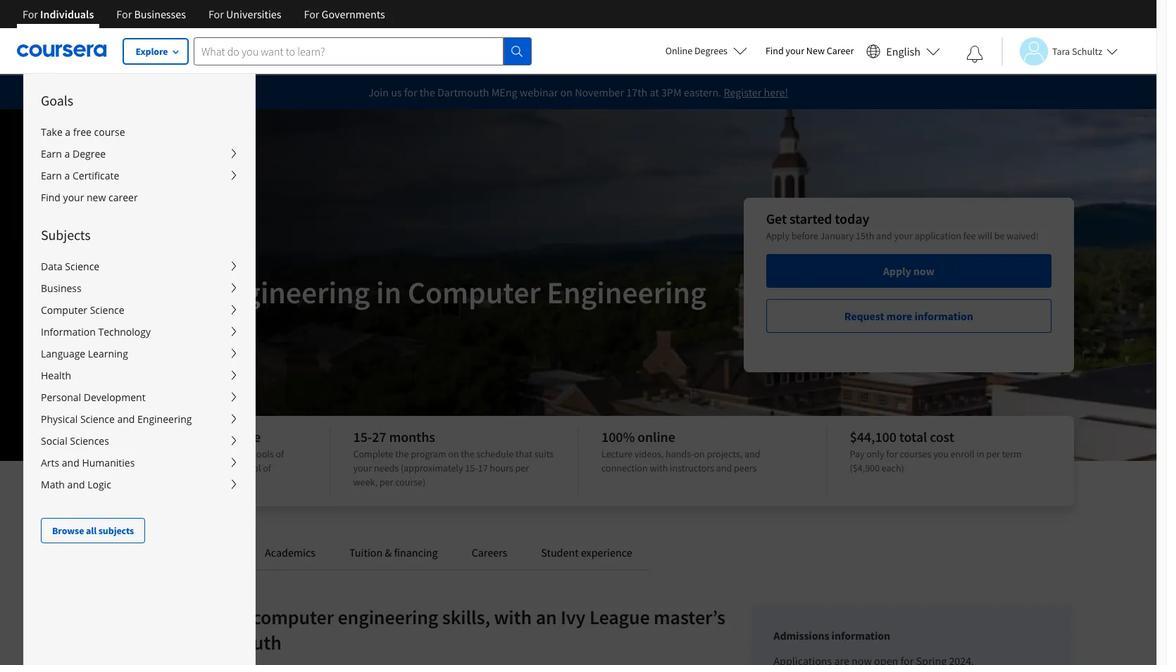 Task type: locate. For each thing, give the bounding box(es) containing it.
0 horizontal spatial information
[[832, 629, 891, 643]]

1 vertical spatial apply
[[884, 264, 912, 278]]

1 horizontal spatial an
[[536, 605, 557, 631]]

earn a degree
[[41, 147, 106, 161]]

hours
[[490, 462, 514, 475]]

0 horizontal spatial with
[[494, 605, 532, 631]]

your inside 15-27 months complete the program on the schedule that suits your needs (approximately 15-17 hours per week, per course)
[[353, 462, 372, 475]]

2 vertical spatial science
[[80, 413, 115, 426]]

1 vertical spatial in
[[977, 448, 985, 461]]

per down needs
[[380, 476, 394, 489]]

find down earn a certificate
[[41, 191, 61, 204]]

for for individuals
[[23, 7, 38, 21]]

a left free
[[65, 125, 71, 139]]

online degrees button
[[654, 35, 759, 66]]

1 horizontal spatial information
[[915, 309, 974, 323]]

0 horizontal spatial league
[[174, 428, 217, 446]]

careers
[[472, 546, 508, 560]]

in inside master of engineering in computer engineering dartmouth college
[[376, 273, 402, 312]]

earn down "earn a degree"
[[41, 169, 62, 183]]

engineering inside earn an ivy league degree from one of the first professional schools of engineering in the u.s., thayer school of engineering at dartmouth
[[105, 462, 154, 475]]

schedule
[[477, 448, 514, 461]]

find left new
[[766, 44, 784, 57]]

find your new career
[[766, 44, 854, 57]]

earn a degree button
[[24, 143, 255, 165]]

2 horizontal spatial on
[[695, 448, 705, 461]]

1 horizontal spatial with
[[650, 462, 668, 475]]

only
[[867, 448, 885, 461]]

close image
[[871, 88, 889, 106], [871, 88, 889, 106], [871, 88, 889, 106], [871, 88, 889, 106], [871, 88, 889, 106], [871, 88, 889, 106]]

0 horizontal spatial computer
[[41, 304, 87, 317]]

apply inside get started today apply before january 15th and your application fee will be waived!
[[767, 230, 790, 242]]

health button
[[24, 365, 255, 387]]

for
[[23, 7, 38, 21], [117, 7, 132, 21], [209, 7, 224, 21], [304, 7, 320, 21]]

1 vertical spatial engineering
[[338, 605, 439, 631]]

0 vertical spatial ivy
[[153, 428, 171, 446]]

and right arts
[[62, 457, 79, 470]]

from
[[105, 448, 127, 461]]

schultz
[[1073, 45, 1103, 57]]

subjects
[[41, 226, 91, 244]]

science down personal development
[[80, 413, 115, 426]]

on up instructors
[[695, 448, 705, 461]]

explore button
[[123, 39, 188, 64]]

0 horizontal spatial engineering
[[105, 462, 154, 475]]

months
[[389, 428, 435, 446]]

ivy down student
[[561, 605, 586, 631]]

science up information technology
[[90, 304, 124, 317]]

in
[[376, 273, 402, 312], [977, 448, 985, 461], [156, 462, 164, 475]]

your left new on the left
[[63, 191, 84, 204]]

1 vertical spatial ivy
[[561, 605, 586, 631]]

academics link
[[265, 546, 316, 560]]

in inside earn an ivy league degree from one of the first professional schools of engineering in the u.s., thayer school of engineering at dartmouth
[[156, 462, 164, 475]]

with
[[650, 462, 668, 475], [494, 605, 532, 631]]

at inside earn an ivy league degree from one of the first professional schools of engineering in the u.s., thayer school of engineering at dartmouth
[[156, 476, 165, 489]]

1 horizontal spatial engineering
[[338, 605, 439, 631]]

from
[[144, 631, 185, 656]]

a for free
[[65, 125, 71, 139]]

on right program
[[448, 448, 459, 461]]

of
[[178, 273, 205, 312], [146, 448, 154, 461], [276, 448, 284, 461], [263, 462, 271, 475]]

1 vertical spatial league
[[590, 605, 650, 631]]

0 horizontal spatial degree
[[82, 631, 140, 656]]

find for find your new career
[[766, 44, 784, 57]]

social
[[41, 435, 67, 448]]

u.s.,
[[181, 462, 200, 475]]

degree up schools
[[219, 428, 261, 446]]

1 horizontal spatial computer
[[408, 273, 541, 312]]

an up one
[[135, 428, 151, 446]]

0 horizontal spatial for
[[404, 85, 418, 99]]

with right skills,
[[494, 605, 532, 631]]

find inside explore menu element
[[41, 191, 61, 204]]

register
[[724, 85, 762, 99]]

course)
[[395, 476, 426, 489]]

for left individuals
[[23, 7, 38, 21]]

student
[[541, 546, 579, 560]]

earn for degree
[[41, 147, 62, 161]]

2 vertical spatial per
[[380, 476, 394, 489]]

earn up from
[[105, 428, 133, 446]]

1 horizontal spatial ivy
[[561, 605, 586, 631]]

online degrees
[[666, 44, 728, 57]]

1 vertical spatial a
[[64, 147, 70, 161]]

get started today apply before january 15th and your application fee will be waived!
[[767, 210, 1039, 242]]

a inside popup button
[[64, 147, 70, 161]]

for for universities
[[209, 7, 224, 21]]

15- down schedule
[[465, 462, 478, 475]]

technology
[[98, 326, 151, 339]]

earn inside earn an ivy league degree from one of the first professional schools of engineering in the u.s., thayer school of engineering at dartmouth
[[105, 428, 133, 446]]

a inside "link"
[[65, 125, 71, 139]]

and inside get started today apply before january 15th and your application fee will be waived!
[[877, 230, 893, 242]]

coursera image
[[17, 40, 106, 62]]

engineering
[[105, 462, 154, 475], [338, 605, 439, 631]]

1 vertical spatial earn
[[41, 169, 62, 183]]

0 horizontal spatial an
[[135, 428, 151, 446]]

earn an ivy league degree from one of the first professional schools of engineering in the u.s., thayer school of engineering at dartmouth
[[105, 428, 284, 489]]

request more information button
[[767, 300, 1052, 333]]

per
[[987, 448, 1001, 461], [516, 462, 529, 475], [380, 476, 394, 489]]

career
[[109, 191, 138, 204]]

earn inside dropdown button
[[41, 169, 62, 183]]

thayer
[[202, 462, 231, 475]]

1 horizontal spatial per
[[516, 462, 529, 475]]

hands-
[[666, 448, 695, 461]]

ivy up arts and humanities popup button
[[153, 428, 171, 446]]

0 vertical spatial information
[[915, 309, 974, 323]]

for up each)
[[887, 448, 898, 461]]

show notifications image
[[967, 46, 984, 63]]

for
[[404, 85, 418, 99], [887, 448, 898, 461]]

computer inside master of engineering in computer engineering dartmouth college
[[408, 273, 541, 312]]

at down arts and humanities popup button
[[156, 476, 165, 489]]

1 horizontal spatial apply
[[884, 264, 912, 278]]

ivy
[[153, 428, 171, 446], [561, 605, 586, 631]]

3 for from the left
[[209, 7, 224, 21]]

per down that on the bottom left
[[516, 462, 529, 475]]

engineering down & at the bottom
[[338, 605, 439, 631]]

with down videos,
[[650, 462, 668, 475]]

27
[[372, 428, 387, 446]]

0 vertical spatial engineering
[[105, 462, 154, 475]]

meng
[[492, 85, 518, 99]]

social sciences button
[[24, 431, 255, 452]]

tuition & financing
[[350, 546, 438, 560]]

1 vertical spatial science
[[90, 304, 124, 317]]

computer
[[252, 605, 334, 631]]

per left term
[[987, 448, 1001, 461]]

2 vertical spatial a
[[64, 169, 70, 183]]

lecture
[[602, 448, 633, 461]]

1 horizontal spatial for
[[887, 448, 898, 461]]

0 vertical spatial with
[[650, 462, 668, 475]]

0 horizontal spatial at
[[156, 476, 165, 489]]

0 vertical spatial an
[[135, 428, 151, 446]]

15- up complete
[[353, 428, 372, 446]]

degree left the from
[[82, 631, 140, 656]]

1 horizontal spatial find
[[766, 44, 784, 57]]

0 horizontal spatial 15-
[[353, 428, 372, 446]]

15-
[[353, 428, 372, 446], [465, 462, 478, 475]]

2 for from the left
[[117, 7, 132, 21]]

close image
[[871, 88, 889, 106], [871, 88, 889, 106], [871, 88, 889, 106], [871, 88, 889, 106], [871, 88, 889, 106], [871, 88, 889, 106], [871, 88, 889, 106]]

your left new
[[786, 44, 805, 57]]

0 vertical spatial a
[[65, 125, 71, 139]]

0 horizontal spatial in
[[156, 462, 164, 475]]

and right 15th
[[877, 230, 893, 242]]

started
[[790, 210, 833, 228]]

for right the us
[[404, 85, 418, 99]]

2 vertical spatial earn
[[105, 428, 133, 446]]

get
[[767, 210, 787, 228]]

0 horizontal spatial per
[[380, 476, 394, 489]]

1 horizontal spatial in
[[376, 273, 402, 312]]

master of engineering in computer engineering dartmouth college
[[82, 273, 707, 330]]

science up business
[[65, 260, 100, 273]]

tara schultz
[[1053, 45, 1103, 57]]

league inside achieve world-class computer engineering skills, with an ivy league master's degree from dartmouth
[[590, 605, 650, 631]]

degree
[[219, 428, 261, 446], [82, 631, 140, 656]]

league down "experience"
[[590, 605, 650, 631]]

at
[[650, 85, 659, 99], [156, 476, 165, 489]]

all
[[86, 525, 97, 538]]

a down "earn a degree"
[[64, 169, 70, 183]]

apply down get
[[767, 230, 790, 242]]

eastern.
[[684, 85, 722, 99]]

apply now
[[884, 264, 935, 278]]

0 vertical spatial earn
[[41, 147, 62, 161]]

earn inside popup button
[[41, 147, 62, 161]]

0 vertical spatial per
[[987, 448, 1001, 461]]

us
[[391, 85, 402, 99]]

ivy inside achieve world-class computer engineering skills, with an ivy league master's degree from dartmouth
[[561, 605, 586, 631]]

0 horizontal spatial on
[[448, 448, 459, 461]]

group containing goals
[[23, 73, 917, 666]]

on inside 15-27 months complete the program on the schedule that suits your needs (approximately 15-17 hours per week, per course)
[[448, 448, 459, 461]]

for individuals
[[23, 7, 94, 21]]

0 vertical spatial in
[[376, 273, 402, 312]]

master's
[[654, 605, 726, 631]]

your up week,
[[353, 462, 372, 475]]

0 vertical spatial league
[[174, 428, 217, 446]]

the down first
[[166, 462, 179, 475]]

subjects
[[98, 525, 134, 538]]

engineering down one
[[105, 462, 154, 475]]

1 vertical spatial degree
[[82, 631, 140, 656]]

0 horizontal spatial ivy
[[153, 428, 171, 446]]

class
[[207, 605, 248, 631]]

apply left now
[[884, 264, 912, 278]]

admissions information
[[774, 629, 891, 643]]

and left logic
[[67, 479, 85, 492]]

for left governments
[[304, 7, 320, 21]]

1 horizontal spatial on
[[561, 85, 573, 99]]

in inside $44,100 total cost pay only for courses you enroll in per term ($4,900 each)
[[977, 448, 985, 461]]

sciences
[[70, 435, 109, 448]]

1 horizontal spatial league
[[590, 605, 650, 631]]

earn
[[41, 147, 62, 161], [41, 169, 62, 183], [105, 428, 133, 446]]

new
[[807, 44, 825, 57]]

2 horizontal spatial in
[[977, 448, 985, 461]]

health
[[41, 369, 71, 383]]

find
[[766, 44, 784, 57], [41, 191, 61, 204]]

0 vertical spatial apply
[[767, 230, 790, 242]]

0 vertical spatial science
[[65, 260, 100, 273]]

group
[[23, 73, 917, 666]]

menu item
[[254, 73, 917, 666]]

certificate
[[73, 169, 119, 183]]

earn down the take
[[41, 147, 62, 161]]

math and logic button
[[24, 474, 255, 496]]

for for governments
[[304, 7, 320, 21]]

0 horizontal spatial apply
[[767, 230, 790, 242]]

and down development in the bottom left of the page
[[117, 413, 135, 426]]

your left application
[[895, 230, 913, 242]]

find for find your new career
[[41, 191, 61, 204]]

take a free course
[[41, 125, 125, 139]]

4 for from the left
[[304, 7, 320, 21]]

take a free course link
[[24, 121, 255, 143]]

language
[[41, 347, 85, 361]]

science inside "popup button"
[[80, 413, 115, 426]]

a inside dropdown button
[[64, 169, 70, 183]]

None search field
[[194, 37, 532, 65]]

apply inside button
[[884, 264, 912, 278]]

1 vertical spatial an
[[536, 605, 557, 631]]

0 vertical spatial at
[[650, 85, 659, 99]]

engineering inside "popup button"
[[137, 413, 192, 426]]

individuals
[[40, 7, 94, 21]]

on right webinar
[[561, 85, 573, 99]]

0 horizontal spatial find
[[41, 191, 61, 204]]

1 vertical spatial find
[[41, 191, 61, 204]]

1 vertical spatial 15-
[[465, 462, 478, 475]]

1 vertical spatial at
[[156, 476, 165, 489]]

for left universities
[[209, 7, 224, 21]]

1 horizontal spatial degree
[[219, 428, 261, 446]]

&
[[385, 546, 392, 560]]

1 vertical spatial for
[[887, 448, 898, 461]]

information right more
[[915, 309, 974, 323]]

2 horizontal spatial per
[[987, 448, 1001, 461]]

november
[[575, 85, 624, 99]]

0 vertical spatial find
[[766, 44, 784, 57]]

an down student
[[536, 605, 557, 631]]

2 vertical spatial in
[[156, 462, 164, 475]]

15th
[[856, 230, 875, 242]]

$44,100 total cost pay only for courses you enroll in per term ($4,900 each)
[[850, 428, 1022, 475]]

league up first
[[174, 428, 217, 446]]

engineering
[[211, 273, 370, 312], [547, 273, 707, 312], [137, 413, 192, 426], [105, 476, 154, 489]]

for inside $44,100 total cost pay only for courses you enroll in per term ($4,900 each)
[[887, 448, 898, 461]]

information right admissions
[[832, 629, 891, 643]]

1 vertical spatial with
[[494, 605, 532, 631]]

for left businesses
[[117, 7, 132, 21]]

find your new career link
[[24, 187, 255, 209]]

at left 3pm
[[650, 85, 659, 99]]

physical
[[41, 413, 78, 426]]

a left degree
[[64, 147, 70, 161]]

suits
[[535, 448, 554, 461]]

0 vertical spatial degree
[[219, 428, 261, 446]]

1 for from the left
[[23, 7, 38, 21]]



Task type: describe. For each thing, give the bounding box(es) containing it.
data science button
[[24, 256, 255, 278]]

1 horizontal spatial 15-
[[465, 462, 478, 475]]

1 vertical spatial information
[[832, 629, 891, 643]]

and down projects,
[[717, 462, 732, 475]]

data
[[41, 260, 63, 273]]

tara
[[1053, 45, 1071, 57]]

english
[[887, 44, 921, 58]]

achieve
[[82, 605, 148, 631]]

connection
[[602, 462, 648, 475]]

social sciences
[[41, 435, 109, 448]]

physical science and engineering
[[41, 413, 192, 426]]

development
[[84, 391, 146, 405]]

tara schultz button
[[1002, 37, 1119, 65]]

application
[[915, 230, 962, 242]]

science for computer
[[90, 304, 124, 317]]

engineering inside earn an ivy league degree from one of the first professional schools of engineering in the u.s., thayer school of engineering at dartmouth
[[105, 476, 154, 489]]

15-27 months complete the program on the schedule that suits your needs (approximately 15-17 hours per week, per course)
[[353, 428, 554, 489]]

information
[[41, 326, 96, 339]]

a for degree
[[64, 147, 70, 161]]

dartmouth inside earn an ivy league degree from one of the first professional schools of engineering in the u.s., thayer school of engineering at dartmouth
[[167, 476, 212, 489]]

join
[[369, 85, 389, 99]]

instructors
[[670, 462, 715, 475]]

with inside 100% online lecture videos, hands-on projects, and connection with instructors and peers
[[650, 462, 668, 475]]

request more information
[[845, 309, 974, 323]]

register here! link
[[724, 85, 789, 99]]

engineering inside achieve world-class computer engineering skills, with an ivy league master's degree from dartmouth
[[338, 605, 439, 631]]

information inside "button"
[[915, 309, 974, 323]]

businesses
[[134, 7, 186, 21]]

dartmouth inside achieve world-class computer engineering skills, with an ivy league master's degree from dartmouth
[[189, 631, 282, 656]]

college
[[149, 312, 193, 330]]

courses
[[900, 448, 932, 461]]

on inside 100% online lecture videos, hands-on projects, and connection with instructors and peers
[[695, 448, 705, 461]]

each)
[[882, 462, 905, 475]]

projects,
[[707, 448, 743, 461]]

personal development
[[41, 391, 146, 405]]

browse
[[52, 525, 84, 538]]

online
[[638, 428, 676, 446]]

here!
[[764, 85, 789, 99]]

3pm
[[662, 85, 682, 99]]

world-
[[152, 605, 207, 631]]

per inside $44,100 total cost pay only for courses you enroll in per term ($4,900 each)
[[987, 448, 1001, 461]]

goals
[[41, 92, 73, 109]]

arts and humanities
[[41, 457, 135, 470]]

admissions
[[774, 629, 830, 643]]

an inside achieve world-class computer engineering skills, with an ivy league master's degree from dartmouth
[[536, 605, 557, 631]]

your inside find your new career link
[[63, 191, 84, 204]]

for for businesses
[[117, 7, 132, 21]]

peers
[[734, 462, 757, 475]]

professional
[[190, 448, 241, 461]]

total
[[900, 428, 928, 446]]

logic
[[88, 479, 111, 492]]

computer inside popup button
[[41, 304, 87, 317]]

with inside achieve world-class computer engineering skills, with an ivy league master's degree from dartmouth
[[494, 605, 532, 631]]

of inside master of engineering in computer engineering dartmouth college
[[178, 273, 205, 312]]

careers link
[[472, 546, 508, 560]]

week,
[[353, 476, 378, 489]]

computer science button
[[24, 300, 255, 321]]

tuition & financing link
[[350, 546, 438, 560]]

take
[[41, 125, 63, 139]]

degree inside achieve world-class computer engineering skills, with an ivy league master's degree from dartmouth
[[82, 631, 140, 656]]

ivy inside earn an ivy league degree from one of the first professional schools of engineering in the u.s., thayer school of engineering at dartmouth
[[153, 428, 171, 446]]

find your new career link
[[759, 42, 861, 60]]

science for physical
[[80, 413, 115, 426]]

will
[[978, 230, 993, 242]]

cost
[[930, 428, 955, 446]]

business
[[41, 282, 82, 295]]

earn for certificate
[[41, 169, 62, 183]]

dartmouth inside master of engineering in computer engineering dartmouth college
[[82, 312, 147, 330]]

($4,900
[[850, 462, 880, 475]]

league inside earn an ivy league degree from one of the first professional schools of engineering in the u.s., thayer school of engineering at dartmouth
[[174, 428, 217, 446]]

1 horizontal spatial at
[[650, 85, 659, 99]]

term
[[1003, 448, 1022, 461]]

academics
[[265, 546, 316, 560]]

17
[[478, 462, 488, 475]]

achieve world-class computer engineering skills, with an ivy league master's degree from dartmouth
[[82, 605, 726, 656]]

1 vertical spatial per
[[516, 462, 529, 475]]

the down the months at the bottom of page
[[395, 448, 409, 461]]

a for certificate
[[64, 169, 70, 183]]

your inside find your new career link
[[786, 44, 805, 57]]

0 vertical spatial 15-
[[353, 428, 372, 446]]

apply now button
[[767, 254, 1052, 288]]

and inside "popup button"
[[117, 413, 135, 426]]

and inside dropdown button
[[67, 479, 85, 492]]

online
[[666, 44, 693, 57]]

0 vertical spatial for
[[404, 85, 418, 99]]

first
[[172, 448, 188, 461]]

and inside popup button
[[62, 457, 79, 470]]

the left first
[[156, 448, 170, 461]]

degrees
[[695, 44, 728, 57]]

degree
[[73, 147, 106, 161]]

personal
[[41, 391, 81, 405]]

enroll
[[951, 448, 975, 461]]

100% online lecture videos, hands-on projects, and connection with instructors and peers
[[602, 428, 761, 475]]

banner navigation
[[11, 0, 397, 39]]

school
[[233, 462, 261, 475]]

the right the us
[[420, 85, 435, 99]]

an inside earn an ivy league degree from one of the first professional schools of engineering in the u.s., thayer school of engineering at dartmouth
[[135, 428, 151, 446]]

the left schedule
[[461, 448, 475, 461]]

webinar
[[520, 85, 558, 99]]

schools
[[243, 448, 274, 461]]

your inside get started today apply before january 15th and your application fee will be waived!
[[895, 230, 913, 242]]

data science
[[41, 260, 100, 273]]

program
[[411, 448, 446, 461]]

earn for ivy
[[105, 428, 133, 446]]

dartmouth college logo image
[[82, 240, 198, 275]]

science for data
[[65, 260, 100, 273]]

degree inside earn an ivy league degree from one of the first professional schools of engineering in the u.s., thayer school of engineering at dartmouth
[[219, 428, 261, 446]]

you
[[934, 448, 949, 461]]

and up peers
[[745, 448, 761, 461]]

complete
[[353, 448, 393, 461]]

What do you want to learn? text field
[[194, 37, 504, 65]]

now
[[914, 264, 935, 278]]

overview
[[99, 546, 144, 560]]

student experience
[[541, 546, 633, 560]]

governments
[[322, 7, 385, 21]]

explore menu element
[[24, 74, 255, 544]]

find your new career
[[41, 191, 138, 204]]

more
[[887, 309, 913, 323]]



Task type: vqa. For each thing, say whether or not it's contained in the screenshot.
the middle in
yes



